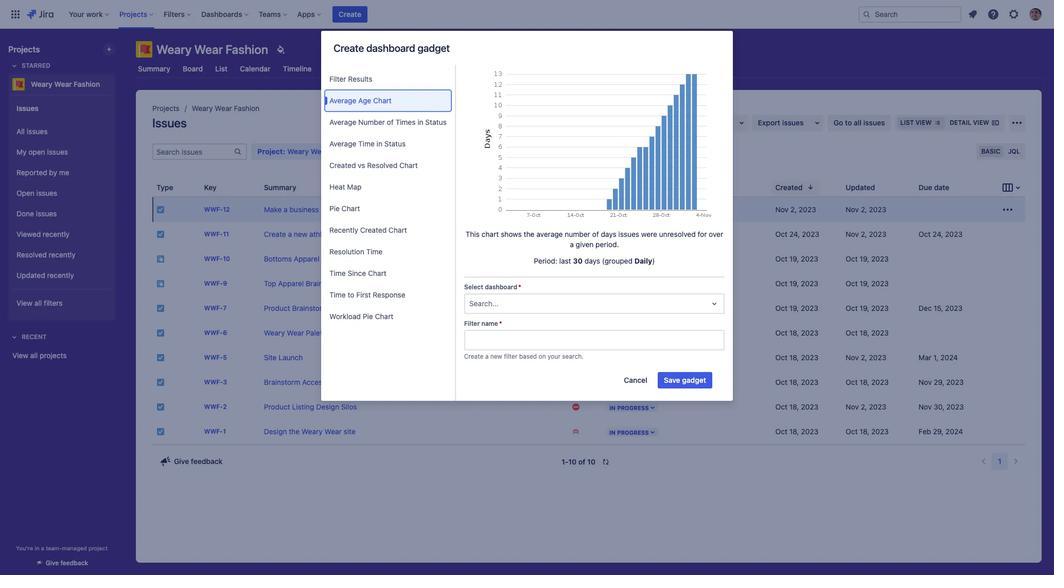 Task type: locate. For each thing, give the bounding box(es) containing it.
task image for product listing design silos
[[156, 404, 165, 412]]

1 horizontal spatial in
[[377, 139, 382, 148]]

1 horizontal spatial 24,
[[933, 230, 943, 239]]

gadget
[[418, 42, 450, 54], [682, 376, 706, 385]]

average for average age chart
[[329, 96, 356, 105]]

save filter button
[[576, 144, 623, 160]]

2, for oct
[[861, 230, 867, 239]]

chart for time since chart
[[368, 269, 386, 278]]

create inside create button
[[339, 10, 361, 18]]

row containing design the weary wear site
[[152, 420, 1025, 445]]

create for create dashboard gadget
[[334, 42, 364, 54]]

weary wear palette additions
[[264, 329, 362, 338]]

row containing top apparel brainstorm
[[152, 272, 1025, 296]]

2 horizontal spatial of
[[592, 230, 599, 239]]

1 vertical spatial status
[[384, 139, 406, 148]]

view
[[916, 119, 932, 127], [973, 119, 989, 127]]

design down product listing design silos
[[264, 428, 287, 437]]

view inside 'link'
[[12, 352, 28, 360]]

product listing design silos link
[[264, 403, 357, 412]]

resolved right the "vs"
[[367, 161, 397, 170]]

row containing brainstorm accessories
[[152, 371, 1025, 395]]

0 vertical spatial status
[[425, 118, 447, 127]]

1 task image from the top
[[156, 305, 165, 313]]

wwf- down wwf-12 link
[[204, 231, 223, 239]]

0 vertical spatial save
[[582, 147, 599, 156]]

save up the p button
[[582, 147, 599, 156]]

the
[[360, 205, 371, 214], [412, 230, 423, 239], [524, 230, 535, 239], [289, 428, 300, 437]]

done down open
[[16, 209, 34, 218]]

2 oct 24, 2023 from the left
[[919, 230, 963, 239]]

0 vertical spatial filter
[[600, 147, 616, 156]]

average inside 'average time in status' button
[[329, 139, 356, 148]]

0 vertical spatial resolution
[[695, 183, 731, 192]]

give feedback button down wwf-1
[[153, 454, 229, 470]]

0 vertical spatial feedback
[[191, 458, 223, 466]]

1 vertical spatial apparel
[[278, 280, 304, 288]]

days up period.
[[601, 230, 616, 239]]

0 horizontal spatial *
[[499, 320, 502, 328]]

0 vertical spatial 2024
[[941, 354, 958, 362]]

updated right sorted in descending order "image"
[[846, 183, 875, 192]]

0 vertical spatial filter
[[329, 75, 346, 83]]

recently for viewed recently
[[43, 230, 70, 239]]

the right with
[[412, 230, 423, 239]]

forms
[[324, 64, 345, 73]]

1 horizontal spatial pie
[[363, 312, 373, 321]]

* for select dashboard *
[[518, 284, 521, 291]]

in up created vs resolved chart at left top
[[377, 139, 382, 148]]

create for create
[[339, 10, 361, 18]]

wwf- for brainstorm accessories
[[204, 379, 223, 387]]

3 task image from the top
[[156, 354, 165, 362]]

1 row from the top
[[152, 198, 1025, 222]]

0 horizontal spatial pie
[[329, 204, 340, 213]]

wwf- up wwf-9 link
[[204, 256, 223, 263]]

5 wwf- from the top
[[204, 305, 223, 313]]

filter inside button
[[600, 147, 616, 156]]

1 horizontal spatial new
[[490, 353, 502, 361]]

to inside "link"
[[845, 118, 852, 127]]

a for make a business proposal to the wholesale distributor
[[284, 205, 288, 214]]

weary wear palette additions link
[[264, 329, 362, 338]]

2 vertical spatial average
[[329, 139, 356, 148]]

heat
[[329, 183, 345, 191]]

task image for design
[[156, 428, 165, 437]]

10 wwf- from the top
[[204, 428, 223, 436]]

p
[[572, 183, 576, 192]]

list link
[[213, 60, 230, 78]]

9 wwf- from the top
[[204, 404, 223, 411]]

None field
[[465, 331, 724, 350]]

1 vertical spatial in
[[377, 139, 382, 148]]

daily
[[635, 257, 652, 266]]

average inside the average number of times in status button
[[329, 118, 356, 127]]

athleisure
[[309, 230, 342, 239]]

new inside "row"
[[294, 230, 307, 239]]

0 vertical spatial view
[[16, 299, 33, 308]]

1 horizontal spatial 10
[[568, 458, 577, 467]]

of for times
[[387, 118, 394, 127]]

7 wwf- from the top
[[204, 354, 223, 362]]

list right the go to all issues in the right of the page
[[900, 119, 914, 127]]

2 horizontal spatial status
[[607, 183, 629, 192]]

view right the detail
[[973, 119, 989, 127]]

0 vertical spatial apparel
[[294, 255, 319, 264]]

task image
[[156, 206, 165, 214], [156, 231, 165, 239], [156, 428, 165, 437]]

cancel
[[624, 376, 647, 385]]

reported by me link
[[12, 163, 111, 183]]

1 view from the left
[[916, 119, 932, 127]]

1 vertical spatial all
[[34, 299, 42, 308]]

view for list view
[[916, 119, 932, 127]]

1 vertical spatial give feedback button
[[29, 555, 94, 572]]

resolution inside issues element
[[695, 183, 731, 192]]

recently down "viewed recently" link
[[49, 250, 76, 259]]

all for filters
[[34, 299, 42, 308]]

0 vertical spatial days
[[601, 230, 616, 239]]

4 wwf- from the top
[[204, 280, 223, 288]]

create a new filter based on your search.
[[464, 353, 584, 361]]

2 task image from the top
[[156, 329, 165, 338]]

brainstorm down the site launch link
[[264, 378, 300, 387]]

10 inside "row"
[[223, 256, 230, 263]]

resolution for resolution time
[[329, 248, 364, 256]]

0 horizontal spatial done
[[16, 209, 34, 218]]

1 vertical spatial updated
[[16, 271, 45, 280]]

1 horizontal spatial updated
[[846, 183, 875, 192]]

2 task image from the top
[[156, 231, 165, 239]]

all left the 'filters' at left
[[34, 299, 42, 308]]

0 horizontal spatial status
[[384, 139, 406, 148]]

weary wear fashion inside "link"
[[31, 80, 100, 89]]

feedback down wwf-1
[[191, 458, 223, 466]]

average age chart button
[[325, 91, 451, 111]]

done
[[16, 209, 34, 218], [695, 230, 712, 239]]

apparel
[[294, 255, 319, 264], [278, 280, 304, 288]]

fashion
[[226, 42, 268, 57], [74, 80, 100, 89], [234, 104, 260, 113]]

wwf- up wwf-3 link in the left of the page
[[204, 354, 223, 362]]

2 vertical spatial created
[[360, 226, 387, 235]]

summary for summary button
[[264, 183, 296, 192]]

of right the 1- on the bottom right of page
[[578, 458, 586, 467]]

dashboard up pages
[[366, 42, 415, 54]]

0 vertical spatial task image
[[156, 206, 165, 214]]

group containing issues
[[12, 95, 111, 320]]

search...
[[469, 300, 499, 308]]

pie inside 'workload pie chart' button
[[363, 312, 373, 321]]

0 horizontal spatial projects
[[8, 45, 40, 54]]

all right go
[[854, 118, 862, 127]]

first
[[356, 291, 371, 300]]

wear left "palette"
[[287, 329, 304, 338]]

issues inside button
[[782, 118, 804, 127]]

filter left based
[[504, 353, 517, 361]]

issues up all issues
[[16, 104, 39, 112]]

1 vertical spatial summary
[[264, 183, 296, 192]]

2 group from the top
[[12, 118, 111, 289]]

0 vertical spatial give feedback button
[[153, 454, 229, 470]]

dashboard for *
[[485, 284, 517, 291]]

recently created chart button
[[325, 220, 451, 241]]

2024
[[941, 354, 958, 362], [946, 428, 963, 437]]

unresolved
[[659, 230, 696, 239]]

wwf- down wwf-2 link at left
[[204, 428, 223, 436]]

search.
[[562, 353, 584, 361]]

2 view from the left
[[973, 119, 989, 127]]

to right go
[[845, 118, 852, 127]]

weary down starred
[[31, 80, 52, 89]]

mar
[[919, 354, 932, 362]]

7 row from the top
[[152, 346, 1025, 371]]

wear up all issues link
[[54, 80, 72, 89]]

wwf- up wwf-6 link
[[204, 305, 223, 313]]

design the weary wear site
[[264, 428, 356, 437]]

29, right feb
[[933, 428, 944, 437]]

issues
[[782, 118, 804, 127], [863, 118, 885, 127], [27, 127, 48, 136], [47, 148, 68, 156], [36, 189, 57, 197], [36, 209, 57, 218], [618, 230, 639, 239]]

10 for wwf-
[[223, 256, 230, 263]]

3 row from the top
[[152, 247, 1025, 272]]

6 row from the top
[[152, 321, 1025, 346]]

undefined generated chart image image
[[477, 65, 712, 221]]

wwf- down wwf-7
[[204, 330, 223, 337]]

status right times
[[425, 118, 447, 127]]

0 vertical spatial new
[[294, 230, 307, 239]]

a
[[284, 205, 288, 214], [288, 230, 292, 239], [570, 240, 574, 249], [485, 353, 489, 361], [41, 546, 44, 552]]

2 24, from the left
[[933, 230, 943, 239]]

average
[[329, 96, 356, 105], [329, 118, 356, 127], [329, 139, 356, 148]]

0 vertical spatial pie
[[329, 204, 340, 213]]

all inside group
[[34, 299, 42, 308]]

updated inside button
[[846, 183, 875, 192]]

1 horizontal spatial of
[[578, 458, 586, 467]]

2, for mar
[[861, 354, 867, 362]]

average down average age chart
[[329, 118, 356, 127]]

resolved inside button
[[367, 161, 397, 170]]

projects down summary link at left top
[[152, 104, 180, 113]]

1 horizontal spatial give feedback button
[[153, 454, 229, 470]]

medium high image
[[572, 404, 580, 412]]

jira image
[[27, 8, 53, 20], [27, 8, 53, 20]]

chart for workload pie chart
[[375, 312, 393, 321]]

2024 for mar 1, 2024
[[941, 354, 958, 362]]

wwf- up wwf-1
[[204, 404, 223, 411]]

0 horizontal spatial gadget
[[418, 42, 450, 54]]

0 horizontal spatial give feedback button
[[29, 555, 94, 572]]

since
[[348, 269, 366, 278]]

filter for filter results
[[329, 75, 346, 83]]

reported
[[16, 168, 47, 177]]

0 horizontal spatial save
[[582, 147, 599, 156]]

1 horizontal spatial oct 24, 2023
[[919, 230, 963, 239]]

1 group from the top
[[12, 95, 111, 320]]

filter up status button
[[600, 147, 616, 156]]

average inside average age chart button
[[329, 96, 356, 105]]

9 row from the top
[[152, 395, 1025, 420]]

task image for weary wear palette additions
[[156, 329, 165, 338]]

save right the cancel
[[664, 376, 680, 385]]

task image for create
[[156, 231, 165, 239]]

issues up 'viewed recently'
[[36, 209, 57, 218]]

tab list containing summary
[[130, 60, 1048, 78]]

brainstorm up "since"
[[321, 255, 358, 264]]

created inside issues element
[[776, 183, 803, 192]]

updated button
[[842, 180, 892, 195]]

0 horizontal spatial of
[[387, 118, 394, 127]]

give feedback down you're in a team-managed project
[[46, 560, 88, 568]]

5 row from the top
[[152, 296, 1025, 321]]

of left times
[[387, 118, 394, 127]]

done inside "row"
[[695, 230, 712, 239]]

wwf- for create a new athleisure top to go along with the turtleneck pillow sweater
[[204, 231, 223, 239]]

days inside the this chart shows the average number of days issues were unresolved for over a given period.
[[601, 230, 616, 239]]

collapse starred projects image
[[8, 60, 21, 72]]

resolution up over
[[695, 183, 731, 192]]

of up given
[[592, 230, 599, 239]]

filter left name
[[464, 320, 480, 328]]

resolution down top
[[329, 248, 364, 256]]

along
[[376, 230, 394, 239]]

give feedback down wwf-1
[[174, 458, 223, 466]]

open image
[[708, 298, 721, 310]]

view for detail view
[[973, 119, 989, 127]]

3 task image from the top
[[156, 428, 165, 437]]

give feedback button down you're in a team-managed project
[[29, 555, 94, 572]]

recently for resolved recently
[[49, 250, 76, 259]]

design
[[316, 403, 339, 412], [264, 428, 287, 437]]

1 horizontal spatial filter
[[600, 147, 616, 156]]

1 vertical spatial projects
[[152, 104, 180, 113]]

resolution time button
[[325, 242, 451, 263]]

* right name
[[499, 320, 502, 328]]

3 average from the top
[[329, 139, 356, 148]]

palette
[[306, 329, 329, 338]]

all issues link
[[12, 121, 111, 142]]

0 horizontal spatial resolved
[[16, 250, 47, 259]]

24, down due date button
[[933, 230, 943, 239]]

board
[[183, 64, 203, 73]]

* right select
[[518, 284, 521, 291]]

1-10 of 10
[[562, 458, 596, 467]]

* for filter name *
[[499, 320, 502, 328]]

feedback
[[191, 458, 223, 466], [61, 560, 88, 568]]

1 vertical spatial done
[[695, 230, 712, 239]]

product for product brainstorm
[[264, 304, 290, 313]]

apparel for bottoms
[[294, 255, 319, 264]]

0 vertical spatial list
[[215, 64, 228, 73]]

create inside issues element
[[264, 230, 286, 239]]

summary inside button
[[264, 183, 296, 192]]

1 vertical spatial product
[[264, 403, 290, 412]]

product brainstorm link
[[264, 304, 328, 313]]

summary left 'board' at top
[[138, 64, 170, 73]]

weary wear fashion link
[[8, 74, 111, 95], [192, 102, 260, 115]]

1 horizontal spatial resolved
[[367, 161, 397, 170]]

0 horizontal spatial new
[[294, 230, 307, 239]]

updated for updated
[[846, 183, 875, 192]]

chart inside "button"
[[368, 269, 386, 278]]

2,
[[791, 205, 797, 214], [861, 205, 867, 214], [861, 230, 867, 239], [861, 354, 867, 362], [861, 403, 867, 412]]

3
[[223, 379, 227, 387]]

status inside issues element
[[607, 183, 629, 192]]

wwf-10
[[204, 256, 230, 263]]

2 horizontal spatial created
[[776, 183, 803, 192]]

wwf- up wwf-2 link at left
[[204, 379, 223, 387]]

oct 24, 2023 down created button at the right of page
[[776, 230, 819, 239]]

my
[[16, 148, 27, 156]]

issues right go
[[863, 118, 885, 127]]

0 vertical spatial created
[[329, 161, 356, 170]]

row containing weary wear palette additions
[[152, 321, 1025, 346]]

1 horizontal spatial weary wear fashion link
[[192, 102, 260, 115]]

1 vertical spatial created
[[776, 183, 803, 192]]

average up created vs resolved chart at left top
[[329, 139, 356, 148]]

5 task image from the top
[[156, 404, 165, 412]]

wwf-1 link
[[204, 428, 226, 436]]

wwf- down key button
[[204, 206, 223, 214]]

1 average from the top
[[329, 96, 356, 105]]

issues right the export on the right top
[[782, 118, 804, 127]]

average time in status button
[[325, 134, 451, 154]]

29,
[[934, 378, 944, 387], [933, 428, 944, 437]]

1 vertical spatial of
[[592, 230, 599, 239]]

wwf- for site launch
[[204, 354, 223, 362]]

all down the recent on the left bottom
[[30, 352, 38, 360]]

filter
[[329, 75, 346, 83], [464, 320, 480, 328]]

oct 19, 2023
[[776, 255, 818, 264], [846, 255, 889, 264], [776, 280, 818, 288], [846, 280, 889, 288], [776, 304, 818, 313], [846, 304, 889, 313]]

0 vertical spatial dashboard
[[366, 42, 415, 54]]

0 horizontal spatial give
[[46, 560, 59, 568]]

1,
[[934, 354, 939, 362]]

1 horizontal spatial created
[[360, 226, 387, 235]]

1 vertical spatial give
[[46, 560, 59, 568]]

nov 2, 2023 for mar 1, 2024
[[846, 354, 887, 362]]

1 vertical spatial recently
[[49, 250, 76, 259]]

of inside the average number of times in status button
[[387, 118, 394, 127]]

status right the p button
[[607, 183, 629, 192]]

nov for brainstorm accessories
[[919, 378, 932, 387]]

4 row from the top
[[152, 272, 1025, 296]]

create for create a new athleisure top to go along with the turtleneck pillow sweater
[[264, 230, 286, 239]]

time left "since"
[[329, 269, 346, 278]]

0 horizontal spatial summary
[[138, 64, 170, 73]]

1 horizontal spatial *
[[518, 284, 521, 291]]

task image
[[156, 305, 165, 313], [156, 329, 165, 338], [156, 354, 165, 362], [156, 379, 165, 387], [156, 404, 165, 412]]

period.
[[596, 240, 619, 249]]

created vs resolved chart
[[329, 161, 418, 170]]

average left 'age'
[[329, 96, 356, 105]]

a for create a new filter based on your search.
[[485, 353, 489, 361]]

Search field
[[859, 6, 962, 22]]

1 vertical spatial 2024
[[946, 428, 963, 437]]

2 vertical spatial recently
[[47, 271, 74, 280]]

1 wwf- from the top
[[204, 206, 223, 214]]

task image for product brainstorm
[[156, 305, 165, 313]]

1 vertical spatial give feedback
[[46, 560, 88, 568]]

1 vertical spatial weary wear fashion link
[[192, 102, 260, 115]]

issues left the were
[[618, 230, 639, 239]]

weary wear fashion link down list link
[[192, 102, 260, 115]]

updated recently link
[[12, 266, 111, 286]]

1 horizontal spatial issues
[[152, 116, 187, 130]]

all inside 'link'
[[30, 352, 38, 360]]

8 wwf- from the top
[[204, 379, 223, 387]]

new down business
[[294, 230, 307, 239]]

list view
[[900, 119, 932, 127]]

1 horizontal spatial view
[[973, 119, 989, 127]]

oct 24, 2023 down due date button
[[919, 230, 963, 239]]

1 horizontal spatial status
[[425, 118, 447, 127]]

1 vertical spatial days
[[585, 257, 600, 266]]

product left the listing
[[264, 403, 290, 412]]

done for done issues
[[16, 209, 34, 218]]

weary wear fashion link down starred
[[8, 74, 111, 95]]

8 row from the top
[[152, 371, 1025, 395]]

apparel right top
[[278, 280, 304, 288]]

10 down highest image
[[568, 458, 577, 467]]

sorted in descending order image
[[807, 183, 815, 192]]

0 horizontal spatial feedback
[[61, 560, 88, 568]]

row
[[152, 198, 1025, 222], [152, 222, 1025, 247], [152, 247, 1025, 272], [152, 272, 1025, 296], [152, 296, 1025, 321], [152, 321, 1025, 346], [152, 346, 1025, 371], [152, 371, 1025, 395], [152, 395, 1025, 420], [152, 420, 1025, 445]]

a down medium image
[[570, 240, 574, 249]]

1 horizontal spatial feedback
[[191, 458, 223, 466]]

recently
[[43, 230, 70, 239], [49, 250, 76, 259], [47, 271, 74, 280]]

2 row from the top
[[152, 222, 1025, 247]]

list
[[215, 64, 228, 73], [900, 119, 914, 127]]

29, for feb
[[933, 428, 944, 437]]

2 wwf- from the top
[[204, 231, 223, 239]]

new left based
[[490, 353, 502, 361]]

the right shows
[[524, 230, 535, 239]]

export issues
[[758, 118, 804, 127]]

1 task image from the top
[[156, 206, 165, 214]]

to right proposal
[[352, 205, 358, 214]]

2024 down 'nov 30, 2023'
[[946, 428, 963, 437]]

10 left refresh 'icon'
[[587, 458, 596, 467]]

1 horizontal spatial gadget
[[682, 376, 706, 385]]

wwf-11
[[204, 231, 229, 239]]

1 product from the top
[[264, 304, 290, 313]]

1 vertical spatial filter
[[504, 353, 517, 361]]

)
[[652, 257, 655, 266]]

based
[[519, 353, 537, 361]]

done for done
[[695, 230, 712, 239]]

1 inside button
[[998, 458, 1002, 466]]

10 down 11
[[223, 256, 230, 263]]

1 vertical spatial view
[[12, 352, 28, 360]]

0 horizontal spatial resolution
[[329, 248, 364, 256]]

1 vertical spatial new
[[490, 353, 502, 361]]

wwf-6 link
[[204, 330, 227, 337]]

2 vertical spatial task image
[[156, 428, 165, 437]]

resolved
[[367, 161, 397, 170], [16, 250, 47, 259]]

4 task image from the top
[[156, 379, 165, 387]]

you're
[[16, 546, 33, 552]]

2 product from the top
[[264, 403, 290, 412]]

updated down resolved recently
[[16, 271, 45, 280]]

save for save filter
[[582, 147, 599, 156]]

pages link
[[356, 60, 381, 78]]

wwf- up wwf-7
[[204, 280, 223, 288]]

29, up '30,'
[[934, 378, 944, 387]]

give feedback for top give feedback button
[[174, 458, 223, 466]]

in right times
[[418, 118, 423, 127]]

tab list
[[130, 60, 1048, 78]]

1 horizontal spatial give
[[174, 458, 189, 466]]

design left silos
[[316, 403, 339, 412]]

nov for create a new athleisure top to go along with the turtleneck pillow sweater
[[846, 230, 859, 239]]

product down top
[[264, 304, 290, 313]]

recently created chart
[[329, 226, 407, 235]]

0 vertical spatial in
[[418, 118, 423, 127]]

0 horizontal spatial design
[[264, 428, 287, 437]]

1 vertical spatial *
[[499, 320, 502, 328]]

filter results button
[[325, 69, 451, 90]]

view down 'collapse recent projects' image
[[12, 352, 28, 360]]

1 horizontal spatial resolution
[[695, 183, 731, 192]]

2 average from the top
[[329, 118, 356, 127]]

2 vertical spatial all
[[30, 352, 38, 360]]

0 horizontal spatial give feedback
[[46, 560, 88, 568]]

weary wear fashion down starred
[[31, 80, 100, 89]]

resolved recently link
[[12, 245, 111, 266]]

weary wear fashion down list link
[[192, 104, 260, 113]]

6 wwf- from the top
[[204, 330, 223, 337]]

projects
[[8, 45, 40, 54], [152, 104, 180, 113]]

0 horizontal spatial 10
[[223, 256, 230, 263]]

2 vertical spatial weary wear fashion
[[192, 104, 260, 113]]

number
[[565, 230, 590, 239]]

group
[[12, 95, 111, 320], [12, 118, 111, 289]]

0 vertical spatial all
[[854, 118, 862, 127]]

new
[[294, 230, 307, 239], [490, 353, 502, 361]]

row containing site launch
[[152, 346, 1025, 371]]

nov 2, 2023 for nov 30, 2023
[[846, 403, 887, 412]]

0 vertical spatial *
[[518, 284, 521, 291]]

filter inside button
[[329, 75, 346, 83]]

1 vertical spatial resolution
[[329, 248, 364, 256]]

1 vertical spatial weary wear fashion
[[31, 80, 100, 89]]

None text field
[[469, 299, 471, 309]]

3 wwf- from the top
[[204, 256, 223, 263]]

0 horizontal spatial dashboard
[[366, 42, 415, 54]]

recently down "resolved recently" link
[[47, 271, 74, 280]]

recently down done issues link
[[43, 230, 70, 239]]

due
[[919, 183, 932, 192]]

2023
[[799, 205, 816, 214], [869, 205, 887, 214], [802, 230, 819, 239], [869, 230, 887, 239], [945, 230, 963, 239], [801, 255, 818, 264], [871, 255, 889, 264], [801, 280, 818, 288], [871, 280, 889, 288], [801, 304, 818, 313], [871, 304, 889, 313], [945, 304, 963, 313], [801, 329, 819, 338], [871, 329, 889, 338], [801, 354, 819, 362], [869, 354, 887, 362], [801, 378, 819, 387], [871, 378, 889, 387], [946, 378, 964, 387], [801, 403, 819, 412], [869, 403, 887, 412], [946, 403, 964, 412], [801, 428, 819, 437], [871, 428, 889, 437]]

feedback down managed
[[61, 560, 88, 568]]

board link
[[181, 60, 205, 78]]

group containing all issues
[[12, 118, 111, 289]]

weary down product listing design silos link
[[302, 428, 323, 437]]

time to first response button
[[325, 285, 451, 306]]

wwf- for product brainstorm
[[204, 305, 223, 313]]

row containing create a new athleisure top to go along with the turtleneck pillow sweater
[[152, 222, 1025, 247]]

1 vertical spatial list
[[900, 119, 914, 127]]

top
[[264, 280, 276, 288]]

0 vertical spatial 29,
[[934, 378, 944, 387]]

view left the 'filters' at left
[[16, 299, 33, 308]]

10 row from the top
[[152, 420, 1025, 445]]

wwf-3
[[204, 379, 227, 387]]

wwf-10 link
[[204, 256, 230, 263]]

export
[[758, 118, 780, 127]]



Task type: describe. For each thing, give the bounding box(es) containing it.
resolved recently
[[16, 250, 76, 259]]

nov 29, 2023
[[919, 378, 964, 387]]

pie inside pie chart button
[[329, 204, 340, 213]]

wwf-6
[[204, 330, 227, 337]]

30
[[573, 257, 583, 266]]

view for view all filters
[[16, 299, 33, 308]]

brainstorm up the weary wear palette additions link
[[292, 304, 328, 313]]

feedback for top give feedback button
[[191, 458, 223, 466]]

all inside "link"
[[854, 118, 862, 127]]

task image for brainstorm accessories
[[156, 379, 165, 387]]

over
[[709, 230, 723, 239]]

filter for filter name *
[[464, 320, 480, 328]]

p button
[[568, 180, 593, 195]]

product listing design silos
[[264, 403, 357, 412]]

go to all issues link
[[827, 115, 891, 131]]

recent
[[22, 334, 47, 341]]

wwf- for product listing design silos
[[204, 404, 223, 411]]

5
[[223, 354, 227, 362]]

10 for 1-
[[568, 458, 577, 467]]

the inside the this chart shows the average number of days issues were unresolved for over a given period.
[[524, 230, 535, 239]]

recently
[[329, 226, 358, 235]]

brainstorm down bottoms apparel brainstorm link
[[306, 280, 342, 288]]

2 horizontal spatial in
[[418, 118, 423, 127]]

all
[[16, 127, 25, 136]]

wwf- for design the weary wear site
[[204, 428, 223, 436]]

0 horizontal spatial weary wear fashion link
[[8, 74, 111, 95]]

average time in status
[[329, 139, 406, 148]]

created for created vs resolved chart
[[329, 161, 356, 170]]

resolved inside group
[[16, 250, 47, 259]]

updated for updated recently
[[16, 271, 45, 280]]

0 vertical spatial fashion
[[226, 42, 268, 57]]

detail view
[[950, 119, 989, 127]]

done issues link
[[12, 204, 111, 224]]

apparel for top
[[278, 280, 304, 288]]

wwf- for weary wear palette additions
[[204, 330, 223, 337]]

0 vertical spatial weary wear fashion
[[156, 42, 268, 57]]

average for average number of times in status
[[329, 118, 356, 127]]

a inside the this chart shows the average number of days issues were unresolved for over a given period.
[[570, 240, 574, 249]]

wwf-5 link
[[204, 354, 227, 362]]

make
[[264, 205, 282, 214]]

average number of times in status button
[[325, 112, 451, 133]]

the up recently created chart
[[360, 205, 371, 214]]

shows
[[501, 230, 522, 239]]

collapse recent projects image
[[8, 331, 21, 344]]

mar 1, 2024
[[919, 354, 958, 362]]

medium image
[[572, 231, 580, 239]]

distributor
[[408, 205, 442, 214]]

brainstorm accessories
[[264, 378, 342, 387]]

row containing product listing design silos
[[152, 395, 1025, 420]]

0 horizontal spatial days
[[585, 257, 600, 266]]

refresh image
[[602, 459, 610, 467]]

filter name *
[[464, 320, 502, 328]]

done issues
[[16, 209, 57, 218]]

wwf- for bottoms apparel brainstorm
[[204, 256, 223, 263]]

issues inside "link"
[[863, 118, 885, 127]]

listing
[[292, 403, 314, 412]]

my open issues
[[16, 148, 68, 156]]

summary for summary link at left top
[[138, 64, 170, 73]]

wwf- for top apparel brainstorm
[[204, 280, 223, 288]]

29, for nov
[[934, 378, 944, 387]]

proposal
[[321, 205, 350, 214]]

nov 30, 2023
[[919, 403, 964, 412]]

viewed
[[16, 230, 41, 239]]

a left team-
[[41, 546, 44, 552]]

all for projects
[[30, 352, 38, 360]]

managed
[[62, 546, 87, 552]]

created for created
[[776, 183, 803, 192]]

go to all issues
[[834, 118, 885, 127]]

create banner
[[0, 0, 1054, 29]]

wwf-2
[[204, 404, 227, 411]]

team-
[[46, 546, 62, 552]]

issues element
[[152, 179, 1025, 445]]

wwf- for make a business proposal to the wholesale distributor
[[204, 206, 223, 214]]

low image
[[572, 206, 580, 214]]

wwf-9 link
[[204, 280, 227, 288]]

0 horizontal spatial filter
[[504, 353, 517, 361]]

make a business proposal to the wholesale distributor
[[264, 205, 442, 214]]

top
[[344, 230, 355, 239]]

time up workload on the bottom of page
[[329, 291, 346, 300]]

nov 2, 2023 for oct 24, 2023
[[846, 230, 887, 239]]

2 vertical spatial fashion
[[234, 104, 260, 113]]

launch
[[279, 354, 303, 362]]

forms link
[[322, 60, 348, 78]]

project
[[89, 546, 108, 552]]

wwf-2 link
[[204, 404, 227, 411]]

issues right all
[[27, 127, 48, 136]]

nov for make a business proposal to the wholesale distributor
[[846, 205, 859, 214]]

2024 for feb 29, 2024
[[946, 428, 963, 437]]

medium image
[[572, 329, 580, 338]]

1 24, from the left
[[790, 230, 800, 239]]

a for create a new athleisure top to go along with the turtleneck pillow sweater
[[288, 230, 292, 239]]

chart for average age chart
[[373, 96, 392, 105]]

additions
[[331, 329, 362, 338]]

open issues
[[16, 189, 57, 197]]

projects
[[40, 352, 67, 360]]

times
[[396, 118, 416, 127]]

highest image
[[572, 255, 580, 264]]

create for create a new filter based on your search.
[[464, 353, 484, 361]]

resolution time
[[329, 248, 383, 256]]

issues down reported by me
[[36, 189, 57, 197]]

workload pie chart
[[329, 312, 393, 321]]

product for product listing design silos
[[264, 403, 290, 412]]

task image for make
[[156, 206, 165, 214]]

key button
[[200, 180, 233, 195]]

cancel button
[[618, 373, 654, 389]]

6
[[223, 330, 227, 337]]

select
[[464, 284, 483, 291]]

new for athleisure
[[294, 230, 307, 239]]

your
[[548, 353, 561, 361]]

recently for updated recently
[[47, 271, 74, 280]]

were
[[641, 230, 657, 239]]

go
[[834, 118, 843, 127]]

wwf-7 link
[[204, 305, 227, 313]]

timeline
[[283, 64, 312, 73]]

pages
[[358, 64, 379, 73]]

the down the listing
[[289, 428, 300, 437]]

weary up 'board' at top
[[156, 42, 192, 57]]

to inside button
[[348, 291, 354, 300]]

new for filter
[[490, 353, 502, 361]]

2 vertical spatial in
[[35, 546, 39, 552]]

top apparel brainstorm
[[264, 280, 342, 288]]

open export issues dropdown image
[[811, 117, 823, 129]]

summary link
[[136, 60, 172, 78]]

feb 29, 2024
[[919, 428, 963, 437]]

1 inside issues element
[[223, 428, 226, 436]]

view all projects link
[[8, 347, 115, 365]]

row containing make a business proposal to the wholesale distributor
[[152, 198, 1025, 222]]

2, for nov
[[861, 403, 867, 412]]

view all projects
[[12, 352, 67, 360]]

15,
[[934, 304, 943, 313]]

view for view all projects
[[12, 352, 28, 360]]

period: last 30 days (grouped daily )
[[534, 257, 655, 266]]

row containing bottoms apparel brainstorm
[[152, 247, 1025, 272]]

highest image
[[572, 428, 580, 437]]

you're in a team-managed project
[[16, 546, 108, 552]]

resolution for resolution
[[695, 183, 731, 192]]

of inside the this chart shows the average number of days issues were unresolved for over a given period.
[[592, 230, 599, 239]]

task image for site launch
[[156, 354, 165, 362]]

2 horizontal spatial 10
[[587, 458, 596, 467]]

viewed recently
[[16, 230, 70, 239]]

heat map button
[[325, 177, 451, 198]]

row containing product brainstorm
[[152, 296, 1025, 321]]

calendar link
[[238, 60, 273, 78]]

average
[[536, 230, 563, 239]]

1 oct 24, 2023 from the left
[[776, 230, 819, 239]]

chart for recently created chart
[[389, 226, 407, 235]]

give for top give feedback button
[[174, 458, 189, 466]]

11
[[223, 231, 229, 239]]

nov for product listing design silos
[[846, 403, 859, 412]]

product brainstorm
[[264, 304, 328, 313]]

dec
[[919, 304, 932, 313]]

results
[[348, 75, 372, 83]]

wear left 'site'
[[325, 428, 342, 437]]

1 horizontal spatial design
[[316, 403, 339, 412]]

sub task image
[[156, 255, 165, 264]]

wear up list link
[[194, 42, 223, 57]]

wear down list link
[[215, 104, 232, 113]]

lowest image
[[572, 354, 580, 362]]

average number of times in status
[[329, 118, 447, 127]]

time inside "button"
[[329, 269, 346, 278]]

give for give feedback button to the left
[[46, 560, 59, 568]]

to left "go"
[[357, 230, 364, 239]]

search image
[[863, 10, 871, 18]]

primary element
[[6, 0, 859, 29]]

nov for site launch
[[846, 354, 859, 362]]

my open issues link
[[12, 142, 111, 163]]

weary up site
[[264, 329, 285, 338]]

weary right "projects" "link"
[[192, 104, 213, 113]]

of for 10
[[578, 458, 586, 467]]

go
[[365, 230, 374, 239]]

gadget inside button
[[682, 376, 706, 385]]

turtleneck
[[425, 230, 460, 239]]

open
[[28, 148, 45, 156]]

9
[[223, 280, 227, 288]]

issues inside the this chart shows the average number of days issues were unresolved for over a given period.
[[618, 230, 639, 239]]

Search issues text field
[[153, 145, 234, 159]]

business
[[290, 205, 319, 214]]

time up the "vs"
[[358, 139, 375, 148]]

save for save gadget
[[664, 376, 680, 385]]

time down "go"
[[366, 248, 383, 256]]

give feedback for give feedback button to the left
[[46, 560, 88, 568]]

sweater
[[483, 230, 510, 239]]

0 horizontal spatial issues
[[16, 104, 39, 112]]

average for average time in status
[[329, 139, 356, 148]]

0 vertical spatial gadget
[[418, 42, 450, 54]]

wwf-12 link
[[204, 206, 230, 214]]

1 horizontal spatial projects
[[152, 104, 180, 113]]

issues down all issues link
[[47, 148, 68, 156]]

this chart shows the average number of days issues were unresolved for over a given period.
[[466, 230, 723, 249]]

for
[[698, 230, 707, 239]]

dashboard for gadget
[[366, 42, 415, 54]]

12
[[223, 206, 230, 214]]

1 vertical spatial fashion
[[74, 80, 100, 89]]

create a new athleisure top to go along with the turtleneck pillow sweater link
[[264, 230, 510, 239]]

map
[[347, 183, 362, 191]]

feedback for give feedback button to the left
[[61, 560, 88, 568]]

list for list view
[[900, 119, 914, 127]]

sub task image
[[156, 280, 165, 288]]

list for list
[[215, 64, 228, 73]]

1 vertical spatial issues
[[152, 116, 187, 130]]

open
[[16, 189, 34, 197]]

name
[[481, 320, 498, 328]]

wwf-11 link
[[204, 231, 229, 239]]



Task type: vqa. For each thing, say whether or not it's contained in the screenshot.
middle Average
yes



